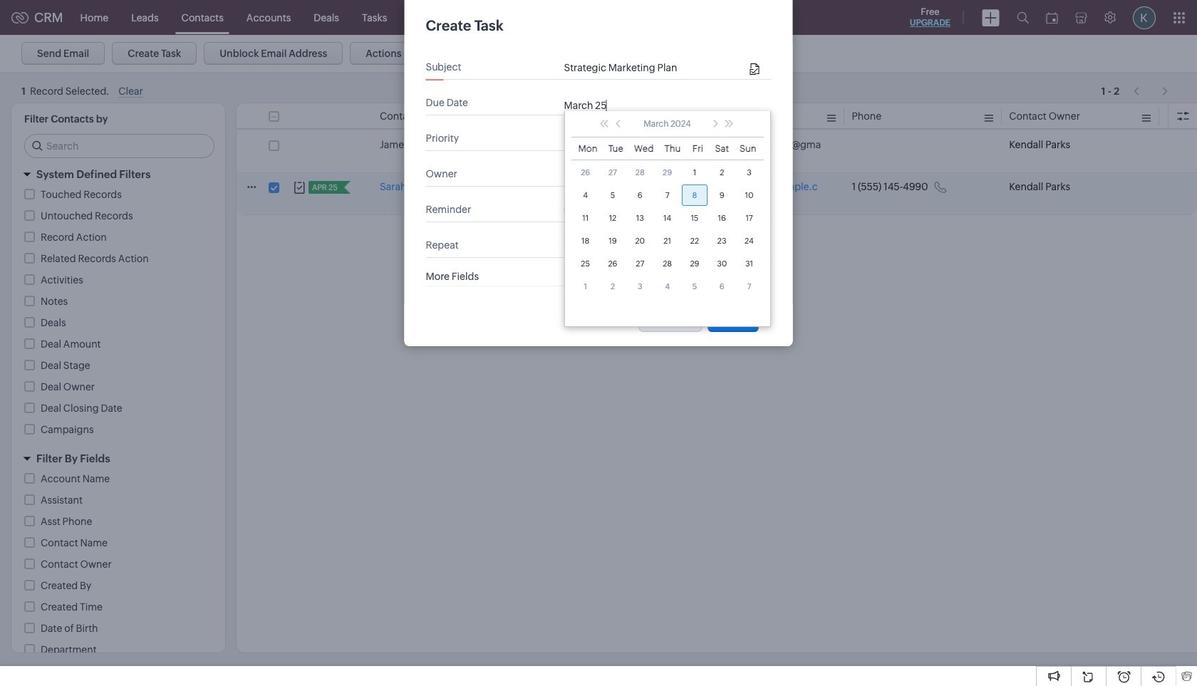 Task type: locate. For each thing, give the bounding box(es) containing it.
2 navigation from the top
[[1127, 81, 1176, 101]]

None text field
[[564, 62, 746, 74]]

None submit
[[708, 309, 758, 332]]

navigation
[[1127, 78, 1176, 98], [1127, 81, 1176, 101]]

row group
[[237, 131, 1197, 215]]

None button
[[639, 309, 702, 332]]

MMM d, yyyy text field
[[564, 100, 642, 111]]

1 navigation from the top
[[1127, 78, 1176, 98]]

logo image
[[11, 12, 29, 23]]



Task type: vqa. For each thing, say whether or not it's contained in the screenshot.
Subject Name Lookup icon
yes



Task type: describe. For each thing, give the bounding box(es) containing it.
subject name lookup image
[[750, 63, 759, 76]]

Search text field
[[25, 135, 214, 157]]



